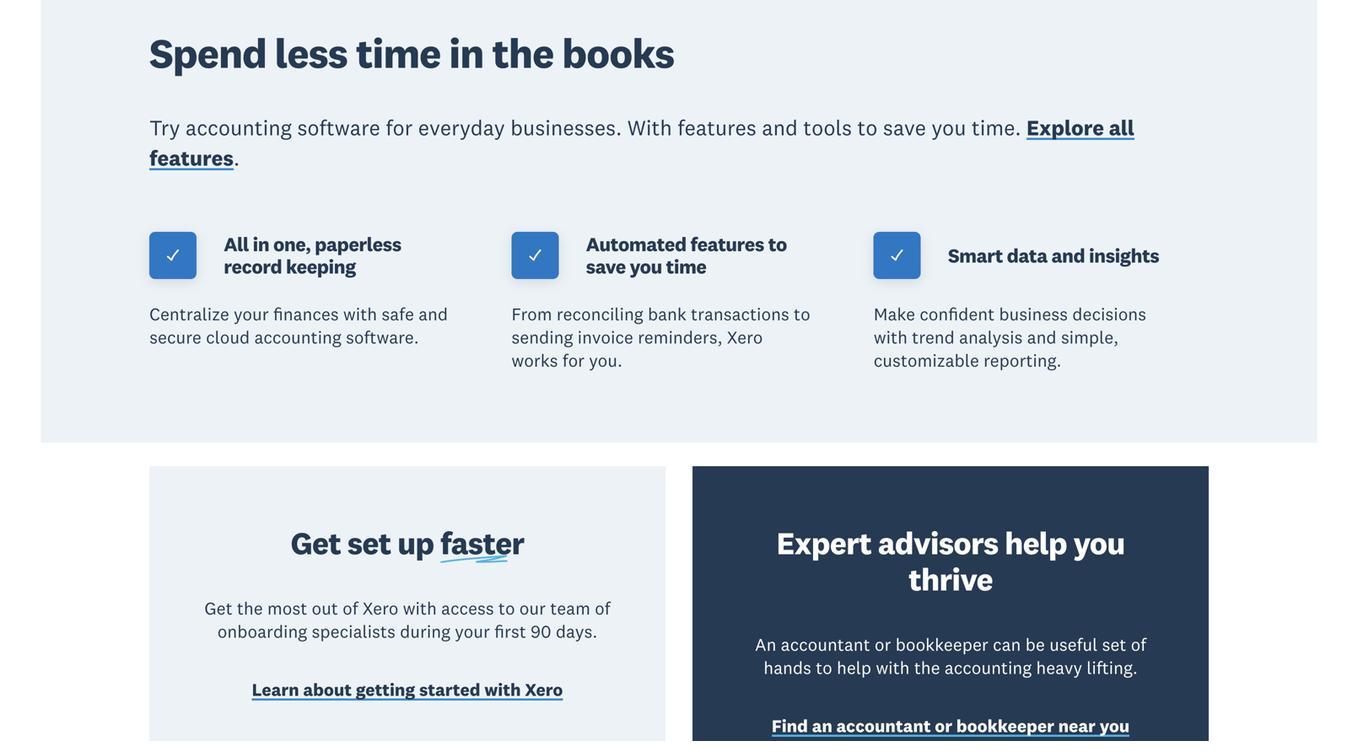 Task type: describe. For each thing, give the bounding box(es) containing it.
secure
[[149, 327, 202, 349]]

out
[[312, 598, 338, 620]]

all in one, paperless record keeping
[[224, 232, 402, 279]]

to inside an accountant or bookkeeper can be useful set of hands to help with the accounting heavy lifting.
[[816, 657, 833, 679]]

decisions
[[1073, 304, 1147, 326]]

an accountant or bookkeeper can be useful set of hands to help with the accounting heavy lifting.
[[755, 634, 1147, 679]]

time inside automated features to save you time
[[666, 255, 707, 279]]

0 vertical spatial time
[[356, 28, 441, 79]]

expert advisors help you thrive
[[777, 524, 1126, 600]]

get set up
[[291, 524, 441, 563]]

0 vertical spatial accounting
[[186, 114, 292, 141]]

access
[[441, 598, 494, 620]]

try
[[149, 114, 180, 141]]

reminders,
[[638, 327, 723, 349]]

first
[[495, 621, 526, 643]]

insights
[[1090, 243, 1160, 268]]

learn about getting started with xero link
[[252, 679, 563, 705]]

with inside 'centralize your finances with safe and secure cloud accounting software.'
[[343, 304, 377, 326]]

spend less time in the books
[[149, 28, 675, 79]]

xero inside from reconciling bank transactions to sending invoice reminders, xero works for you.
[[727, 327, 763, 349]]

faster
[[441, 524, 524, 563]]

an
[[812, 716, 833, 738]]

xero for get the most out of xero with access to our team of onboarding specialists during your first 90 days.
[[363, 598, 399, 620]]

useful
[[1050, 634, 1098, 656]]

near
[[1059, 716, 1096, 738]]

explore all features link
[[149, 114, 1135, 175]]

in inside 'all in one, paperless record keeping'
[[253, 232, 269, 256]]

smart
[[949, 243, 1003, 268]]

learn
[[252, 680, 299, 702]]

explore
[[1027, 114, 1105, 141]]

started
[[419, 680, 481, 702]]

find an accountant or bookkeeper near you
[[772, 716, 1130, 738]]

try accounting software for everyday businesses. with features and tools to save you time.
[[149, 114, 1022, 141]]

with inside get the most out of xero with access to our team of onboarding specialists during your first 90 days.
[[403, 598, 437, 620]]

you.
[[589, 350, 623, 372]]

1 vertical spatial bookkeeper
[[957, 716, 1055, 738]]

about
[[303, 680, 352, 702]]

be
[[1026, 634, 1046, 656]]

0 horizontal spatial of
[[343, 598, 358, 620]]

tick image for automated
[[528, 248, 543, 264]]

trend
[[913, 327, 955, 349]]

get for get the most out of xero with access to our team of onboarding specialists during your first 90 days.
[[205, 598, 233, 620]]

centralize
[[149, 304, 229, 326]]

get the most out of xero with access to our team of onboarding specialists during your first 90 days.
[[205, 598, 611, 643]]

get for get set up
[[291, 524, 341, 563]]

sending
[[512, 327, 573, 349]]

from
[[512, 304, 552, 326]]

1 horizontal spatial the
[[492, 28, 554, 79]]

with
[[628, 114, 673, 141]]

most
[[267, 598, 307, 620]]

keeping
[[286, 255, 356, 279]]

all
[[224, 232, 249, 256]]

with inside an accountant or bookkeeper can be useful set of hands to help with the accounting heavy lifting.
[[876, 657, 910, 679]]

invoice
[[578, 327, 634, 349]]

accounting inside 'centralize your finances with safe and secure cloud accounting software.'
[[254, 327, 342, 349]]

0 vertical spatial set
[[348, 524, 391, 563]]

less
[[275, 28, 348, 79]]

customizable
[[874, 350, 980, 372]]

1 horizontal spatial save
[[883, 114, 927, 141]]

your inside get the most out of xero with access to our team of onboarding specialists during your first 90 days.
[[455, 621, 490, 643]]

analysis
[[960, 327, 1023, 349]]

all
[[1110, 114, 1135, 141]]

expert
[[777, 524, 872, 563]]

find
[[772, 716, 808, 738]]

simple,
[[1062, 327, 1119, 349]]

90
[[531, 621, 552, 643]]

0 vertical spatial in
[[449, 28, 484, 79]]

getting
[[356, 680, 415, 702]]

1 horizontal spatial of
[[595, 598, 611, 620]]

help inside expert advisors help you thrive
[[1005, 524, 1068, 563]]

accountant inside an accountant or bookkeeper can be useful set of hands to help with the accounting heavy lifting.
[[781, 634, 871, 656]]

you inside expert advisors help you thrive
[[1074, 524, 1126, 563]]

0 vertical spatial features
[[678, 114, 757, 141]]

safe
[[382, 304, 414, 326]]

with inside make confident business decisions with trend analysis and simple, customizable reporting.
[[874, 327, 908, 349]]

your inside 'centralize your finances with safe and secure cloud accounting software.'
[[234, 304, 269, 326]]

learn about getting started with xero
[[252, 680, 563, 702]]

software
[[297, 114, 380, 141]]

you inside automated features to save you time
[[630, 255, 662, 279]]

make
[[874, 304, 916, 326]]

our
[[520, 598, 546, 620]]

smart data and insights
[[949, 243, 1160, 268]]

can
[[993, 634, 1022, 656]]

reporting.
[[984, 350, 1062, 372]]



Task type: locate. For each thing, give the bounding box(es) containing it.
1 horizontal spatial help
[[1005, 524, 1068, 563]]

tools
[[804, 114, 852, 141]]

0 horizontal spatial save
[[586, 255, 626, 279]]

heavy
[[1037, 657, 1083, 679]]

to right tools
[[858, 114, 878, 141]]

bookkeeper left near
[[957, 716, 1055, 738]]

and
[[762, 114, 798, 141], [1052, 243, 1086, 268], [419, 304, 448, 326], [1028, 327, 1057, 349]]

1 vertical spatial accountant
[[837, 716, 931, 738]]

1 vertical spatial save
[[586, 255, 626, 279]]

reconciling
[[557, 304, 644, 326]]

save right tools
[[883, 114, 927, 141]]

lifting.
[[1087, 657, 1138, 679]]

you
[[932, 114, 967, 141], [630, 255, 662, 279], [1074, 524, 1126, 563], [1100, 716, 1130, 738]]

bookkeeper
[[896, 634, 989, 656], [957, 716, 1055, 738]]

to up first
[[499, 598, 515, 620]]

everyday
[[418, 114, 505, 141]]

2 vertical spatial features
[[691, 232, 765, 256]]

make confident business decisions with trend analysis and simple, customizable reporting.
[[874, 304, 1147, 372]]

accountant
[[781, 634, 871, 656], [837, 716, 931, 738]]

accounting inside an accountant or bookkeeper can be useful set of hands to help with the accounting heavy lifting.
[[945, 657, 1032, 679]]

1 horizontal spatial set
[[1103, 634, 1127, 656]]

in up everyday
[[449, 28, 484, 79]]

accounting down can
[[945, 657, 1032, 679]]

accounting down finances
[[254, 327, 342, 349]]

1 vertical spatial time
[[666, 255, 707, 279]]

help inside an accountant or bookkeeper can be useful set of hands to help with the accounting heavy lifting.
[[837, 657, 872, 679]]

0 horizontal spatial your
[[234, 304, 269, 326]]

accounting up .
[[186, 114, 292, 141]]

tick image up 'make'
[[890, 248, 905, 264]]

0 horizontal spatial in
[[253, 232, 269, 256]]

0 horizontal spatial set
[[348, 524, 391, 563]]

0 horizontal spatial or
[[875, 634, 892, 656]]

works
[[512, 350, 558, 372]]

1 vertical spatial the
[[237, 598, 263, 620]]

businesses.
[[511, 114, 622, 141]]

onboarding
[[218, 621, 307, 643]]

spend
[[149, 28, 267, 79]]

automated
[[586, 232, 687, 256]]

1 vertical spatial for
[[563, 350, 585, 372]]

features inside explore all features
[[149, 145, 234, 171]]

features down try
[[149, 145, 234, 171]]

data
[[1007, 243, 1048, 268]]

2 vertical spatial xero
[[525, 680, 563, 702]]

to inside automated features to save you time
[[769, 232, 787, 256]]

automated features to save you time
[[586, 232, 787, 279]]

0 vertical spatial save
[[883, 114, 927, 141]]

get up out
[[291, 524, 341, 563]]

explore all features
[[149, 114, 1135, 171]]

finances
[[273, 304, 339, 326]]

set left up at left bottom
[[348, 524, 391, 563]]

for
[[386, 114, 413, 141], [563, 350, 585, 372]]

books
[[562, 28, 675, 79]]

1 horizontal spatial xero
[[525, 680, 563, 702]]

0 horizontal spatial for
[[386, 114, 413, 141]]

0 vertical spatial your
[[234, 304, 269, 326]]

1 vertical spatial accounting
[[254, 327, 342, 349]]

business
[[1000, 304, 1069, 326]]

set inside an accountant or bookkeeper can be useful set of hands to help with the accounting heavy lifting.
[[1103, 634, 1127, 656]]

save inside automated features to save you time
[[586, 255, 626, 279]]

time
[[356, 28, 441, 79], [666, 255, 707, 279]]

and left tools
[[762, 114, 798, 141]]

for inside from reconciling bank transactions to sending invoice reminders, xero works for you.
[[563, 350, 585, 372]]

to inside get the most out of xero with access to our team of onboarding specialists during your first 90 days.
[[499, 598, 515, 620]]

team
[[550, 598, 591, 620]]

in right "all" on the top
[[253, 232, 269, 256]]

xero down 90 at the bottom left of the page
[[525, 680, 563, 702]]

0 horizontal spatial help
[[837, 657, 872, 679]]

and down business
[[1028, 327, 1057, 349]]

to right hands
[[816, 657, 833, 679]]

for left the you.
[[563, 350, 585, 372]]

one,
[[273, 232, 311, 256]]

1 tick image from the left
[[166, 248, 181, 264]]

time.
[[972, 114, 1022, 141]]

to inside from reconciling bank transactions to sending invoice reminders, xero works for you.
[[794, 304, 811, 326]]

of right the team
[[595, 598, 611, 620]]

2 horizontal spatial the
[[915, 657, 941, 679]]

0 horizontal spatial get
[[205, 598, 233, 620]]

2 horizontal spatial of
[[1131, 634, 1147, 656]]

transactions
[[691, 304, 790, 326]]

1 vertical spatial features
[[149, 145, 234, 171]]

2 vertical spatial accounting
[[945, 657, 1032, 679]]

0 vertical spatial xero
[[727, 327, 763, 349]]

up
[[398, 524, 434, 563]]

1 vertical spatial xero
[[363, 598, 399, 620]]

xero down transactions
[[727, 327, 763, 349]]

tick image for smart
[[890, 248, 905, 264]]

the inside an accountant or bookkeeper can be useful set of hands to help with the accounting heavy lifting.
[[915, 657, 941, 679]]

or inside an accountant or bookkeeper can be useful set of hands to help with the accounting heavy lifting.
[[875, 634, 892, 656]]

2 horizontal spatial tick image
[[890, 248, 905, 264]]

and right safe
[[419, 304, 448, 326]]

1 vertical spatial help
[[837, 657, 872, 679]]

3 tick image from the left
[[890, 248, 905, 264]]

to up transactions
[[769, 232, 787, 256]]

set up lifting.
[[1103, 634, 1127, 656]]

days.
[[556, 621, 598, 643]]

get up onboarding
[[205, 598, 233, 620]]

tick image
[[166, 248, 181, 264], [528, 248, 543, 264], [890, 248, 905, 264]]

specialists
[[312, 621, 396, 643]]

features up transactions
[[691, 232, 765, 256]]

with
[[343, 304, 377, 326], [874, 327, 908, 349], [403, 598, 437, 620], [876, 657, 910, 679], [485, 680, 521, 702]]

set
[[348, 524, 391, 563], [1103, 634, 1127, 656]]

1 vertical spatial in
[[253, 232, 269, 256]]

record
[[224, 255, 282, 279]]

0 vertical spatial help
[[1005, 524, 1068, 563]]

1 horizontal spatial get
[[291, 524, 341, 563]]

of up specialists on the bottom left of page
[[343, 598, 358, 620]]

.
[[234, 145, 240, 171]]

1 vertical spatial your
[[455, 621, 490, 643]]

with down 'make'
[[874, 327, 908, 349]]

2 tick image from the left
[[528, 248, 543, 264]]

and inside 'centralize your finances with safe and secure cloud accounting software.'
[[419, 304, 448, 326]]

the inside get the most out of xero with access to our team of onboarding specialists during your first 90 days.
[[237, 598, 263, 620]]

hands
[[764, 657, 812, 679]]

software.
[[346, 327, 419, 349]]

1 horizontal spatial or
[[935, 716, 953, 738]]

find an accountant or bookkeeper near you link
[[772, 715, 1130, 742]]

with right started
[[485, 680, 521, 702]]

of inside an accountant or bookkeeper can be useful set of hands to help with the accounting heavy lifting.
[[1131, 634, 1147, 656]]

save
[[883, 114, 927, 141], [586, 255, 626, 279]]

0 horizontal spatial the
[[237, 598, 263, 620]]

help
[[1005, 524, 1068, 563], [837, 657, 872, 679]]

save up reconciling
[[586, 255, 626, 279]]

tick image up centralize
[[166, 248, 181, 264]]

1 vertical spatial or
[[935, 716, 953, 738]]

1 vertical spatial get
[[205, 598, 233, 620]]

with up find an accountant or bookkeeper near you
[[876, 657, 910, 679]]

1 horizontal spatial your
[[455, 621, 490, 643]]

accountant right an
[[837, 716, 931, 738]]

and right 'data'
[[1052, 243, 1086, 268]]

features
[[678, 114, 757, 141], [149, 145, 234, 171], [691, 232, 765, 256]]

1 vertical spatial set
[[1103, 634, 1127, 656]]

get inside get the most out of xero with access to our team of onboarding specialists during your first 90 days.
[[205, 598, 233, 620]]

0 horizontal spatial tick image
[[166, 248, 181, 264]]

bookkeeper left can
[[896, 634, 989, 656]]

0 vertical spatial for
[[386, 114, 413, 141]]

1 horizontal spatial tick image
[[528, 248, 543, 264]]

your down access
[[455, 621, 490, 643]]

2 vertical spatial the
[[915, 657, 941, 679]]

xero up specialists on the bottom left of page
[[363, 598, 399, 620]]

1 horizontal spatial time
[[666, 255, 707, 279]]

for right software on the left of the page
[[386, 114, 413, 141]]

tick image up the from
[[528, 248, 543, 264]]

of up lifting.
[[1131, 634, 1147, 656]]

xero inside get the most out of xero with access to our team of onboarding specialists during your first 90 days.
[[363, 598, 399, 620]]

cloud
[[206, 327, 250, 349]]

0 vertical spatial bookkeeper
[[896, 634, 989, 656]]

0 vertical spatial the
[[492, 28, 554, 79]]

your
[[234, 304, 269, 326], [455, 621, 490, 643]]

confident
[[920, 304, 995, 326]]

0 horizontal spatial time
[[356, 28, 441, 79]]

0 vertical spatial get
[[291, 524, 341, 563]]

accountant up hands
[[781, 634, 871, 656]]

accounting
[[186, 114, 292, 141], [254, 327, 342, 349], [945, 657, 1032, 679]]

1 horizontal spatial for
[[563, 350, 585, 372]]

2 horizontal spatial xero
[[727, 327, 763, 349]]

from reconciling bank transactions to sending invoice reminders, xero works for you.
[[512, 304, 811, 372]]

you inside find an accountant or bookkeeper near you link
[[1100, 716, 1130, 738]]

0 horizontal spatial xero
[[363, 598, 399, 620]]

your up cloud
[[234, 304, 269, 326]]

0 vertical spatial or
[[875, 634, 892, 656]]

0 vertical spatial accountant
[[781, 634, 871, 656]]

bookkeeper inside an accountant or bookkeeper can be useful set of hands to help with the accounting heavy lifting.
[[896, 634, 989, 656]]

xero
[[727, 327, 763, 349], [363, 598, 399, 620], [525, 680, 563, 702]]

and inside make confident business decisions with trend analysis and simple, customizable reporting.
[[1028, 327, 1057, 349]]

advisors
[[878, 524, 999, 563]]

features right the with
[[678, 114, 757, 141]]

or
[[875, 634, 892, 656], [935, 716, 953, 738]]

centralize your finances with safe and secure cloud accounting software.
[[149, 304, 448, 349]]

bank
[[648, 304, 687, 326]]

to
[[858, 114, 878, 141], [769, 232, 787, 256], [794, 304, 811, 326], [499, 598, 515, 620], [816, 657, 833, 679]]

tick image for all
[[166, 248, 181, 264]]

1 horizontal spatial in
[[449, 28, 484, 79]]

in
[[449, 28, 484, 79], [253, 232, 269, 256]]

an
[[755, 634, 777, 656]]

with up software. at the left top
[[343, 304, 377, 326]]

during
[[400, 621, 451, 643]]

thrive
[[909, 561, 993, 600]]

xero for learn about getting started with xero
[[525, 680, 563, 702]]

to right transactions
[[794, 304, 811, 326]]

paperless
[[315, 232, 402, 256]]

features inside automated features to save you time
[[691, 232, 765, 256]]

with up during on the left of the page
[[403, 598, 437, 620]]

get
[[291, 524, 341, 563], [205, 598, 233, 620]]



Task type: vqa. For each thing, say whether or not it's contained in the screenshot.
an
yes



